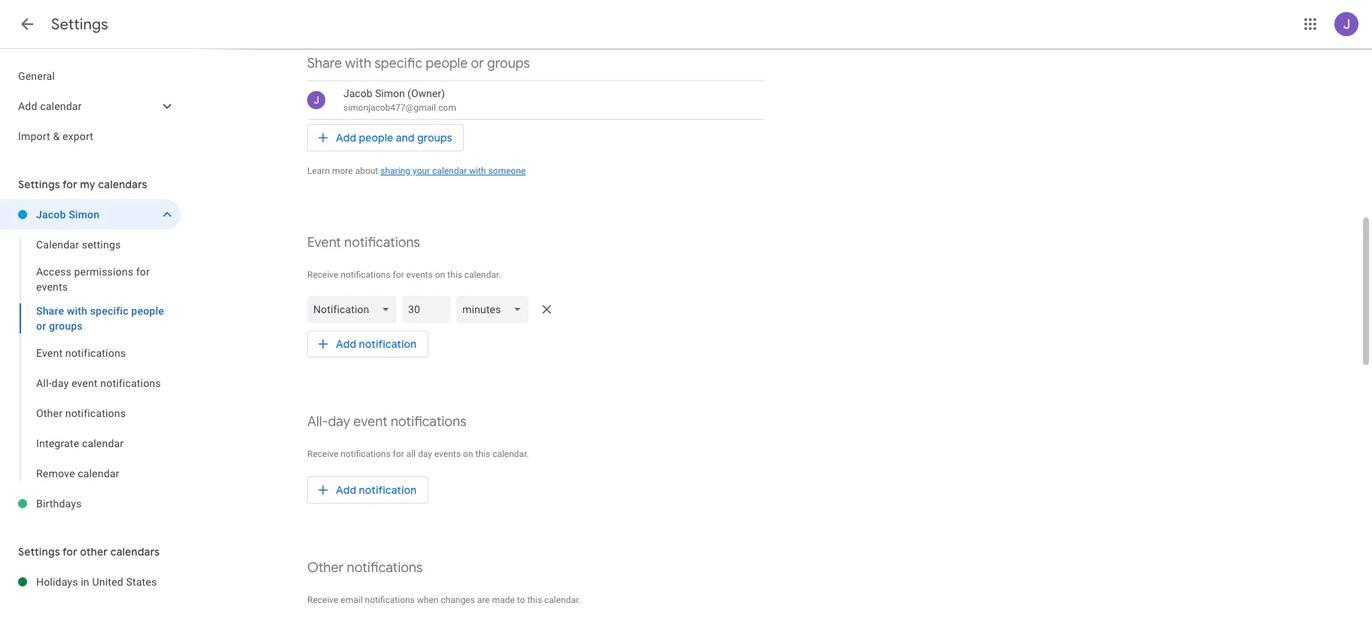 Task type: describe. For each thing, give the bounding box(es) containing it.
jacob for jacob simon
[[36, 209, 66, 221]]

integrate
[[36, 438, 79, 450]]

settings for settings for my calendars
[[18, 178, 60, 191]]

access permissions for events
[[36, 266, 150, 293]]

tree containing general
[[0, 61, 181, 151]]

birthdays tree item
[[0, 489, 181, 519]]

holidays in united states
[[36, 576, 157, 588]]

1 horizontal spatial other notifications
[[307, 560, 423, 577]]

add people and groups button
[[307, 120, 464, 156]]

event inside "settings for my calendars" tree
[[71, 377, 98, 389]]

people inside button
[[359, 131, 393, 145]]

2 add notification button from the top
[[307, 472, 429, 508]]

holidays
[[36, 576, 78, 588]]

learn
[[307, 166, 330, 176]]

permissions
[[74, 266, 133, 278]]

calendar for remove calendar
[[78, 468, 119, 480]]

all-day event notifications inside group
[[36, 377, 161, 389]]

settings for my calendars
[[18, 178, 147, 191]]

integrate calendar
[[36, 438, 124, 450]]

1 vertical spatial on
[[463, 449, 473, 460]]

events for event notifications
[[406, 270, 433, 280]]

add notification for 2nd add notification button
[[336, 484, 417, 497]]

changes
[[441, 595, 475, 606]]

1 vertical spatial event
[[353, 414, 388, 431]]

general
[[18, 70, 55, 82]]

0 vertical spatial people
[[426, 55, 468, 72]]

event inside "settings for my calendars" tree
[[36, 347, 63, 359]]

1 horizontal spatial all-
[[307, 414, 328, 431]]

all- inside "settings for my calendars" tree
[[36, 377, 52, 389]]

0 vertical spatial on
[[435, 270, 445, 280]]

receive for event
[[307, 270, 339, 280]]

email
[[341, 595, 363, 606]]

go back image
[[18, 15, 36, 33]]

receive email notifications when changes are made to this calendar.
[[307, 595, 581, 606]]

holidays in united states link
[[36, 567, 181, 597]]

sharing your calendar with someone link
[[381, 166, 526, 176]]

1 add notification button from the top
[[307, 326, 429, 362]]

receive notifications for all day events on this calendar.
[[307, 449, 529, 460]]

someone
[[488, 166, 526, 176]]

for for event
[[393, 270, 404, 280]]

1 horizontal spatial other
[[307, 560, 344, 577]]

receive for all-
[[307, 449, 339, 460]]

calendar right the your in the top of the page
[[432, 166, 467, 176]]

add for add people and groups button
[[336, 131, 356, 145]]

0 vertical spatial share
[[307, 55, 342, 72]]

or inside share with specific people or groups
[[36, 320, 46, 332]]

settings
[[82, 239, 121, 251]]

import & export
[[18, 130, 93, 142]]

and
[[396, 131, 415, 145]]

&
[[53, 130, 60, 142]]

add calendar
[[18, 100, 82, 112]]

0 vertical spatial calendar.
[[465, 270, 501, 280]]

2 horizontal spatial day
[[418, 449, 432, 460]]

in
[[81, 576, 90, 588]]

about
[[355, 166, 378, 176]]

for for all-
[[393, 449, 404, 460]]

2 horizontal spatial groups
[[487, 55, 530, 72]]

0 vertical spatial with
[[345, 55, 371, 72]]

calendars for settings for other calendars
[[110, 545, 160, 559]]

simonjacob477@gmail.com
[[344, 102, 456, 113]]

all
[[406, 449, 416, 460]]

calendar settings
[[36, 239, 121, 251]]

add notification for 2nd add notification button from the bottom
[[336, 337, 417, 351]]

my
[[80, 178, 95, 191]]

notification for 2nd add notification button from the bottom
[[359, 337, 417, 351]]

2 horizontal spatial events
[[434, 449, 461, 460]]



Task type: vqa. For each thing, say whether or not it's contained in the screenshot.
Settings
yes



Task type: locate. For each thing, give the bounding box(es) containing it.
settings for my calendars tree
[[0, 200, 181, 519]]

1 add notification from the top
[[336, 337, 417, 351]]

export
[[63, 130, 93, 142]]

united
[[92, 576, 123, 588]]

for inside 'access permissions for events'
[[136, 266, 150, 278]]

receive
[[307, 270, 339, 280], [307, 449, 339, 460], [307, 595, 339, 606]]

other notifications up email
[[307, 560, 423, 577]]

2 vertical spatial with
[[67, 305, 87, 317]]

holidays in united states tree item
[[0, 567, 181, 597]]

groups inside button
[[417, 131, 452, 145]]

0 vertical spatial receive
[[307, 270, 339, 280]]

0 vertical spatial all-
[[36, 377, 52, 389]]

0 horizontal spatial day
[[52, 377, 69, 389]]

1 vertical spatial simon
[[69, 209, 100, 221]]

this
[[448, 270, 462, 280], [476, 449, 490, 460], [527, 595, 542, 606]]

add notification
[[336, 337, 417, 351], [336, 484, 417, 497]]

events right all
[[434, 449, 461, 460]]

2 add notification from the top
[[336, 484, 417, 497]]

group containing calendar settings
[[0, 230, 181, 489]]

settings right the "go back" icon
[[51, 15, 108, 34]]

0 horizontal spatial other
[[36, 408, 63, 420]]

remove calendar
[[36, 468, 119, 480]]

1 vertical spatial calendars
[[110, 545, 160, 559]]

for
[[62, 178, 77, 191], [136, 266, 150, 278], [393, 270, 404, 280], [393, 449, 404, 460], [62, 545, 77, 559]]

notification down minutes in advance for notification number field
[[359, 337, 417, 351]]

share with specific people or groups up '(owner)' in the top of the page
[[307, 55, 530, 72]]

0 vertical spatial event
[[71, 377, 98, 389]]

events inside 'access permissions for events'
[[36, 281, 68, 293]]

settings up jacob simon
[[18, 178, 60, 191]]

0 horizontal spatial event
[[36, 347, 63, 359]]

specific inside group
[[90, 305, 129, 317]]

30 minutes before element
[[307, 293, 765, 326]]

other notifications inside group
[[36, 408, 126, 420]]

add people and groups
[[336, 131, 452, 145]]

jacob up simonjacob477@gmail.com
[[344, 87, 373, 99]]

0 horizontal spatial with
[[67, 305, 87, 317]]

groups
[[487, 55, 530, 72], [417, 131, 452, 145], [49, 320, 83, 332]]

receive notifications for events on this calendar.
[[307, 270, 501, 280]]

calendars
[[98, 178, 147, 191], [110, 545, 160, 559]]

calendar
[[36, 239, 79, 251]]

1 horizontal spatial this
[[476, 449, 490, 460]]

1 horizontal spatial on
[[463, 449, 473, 460]]

when
[[417, 595, 439, 606]]

0 horizontal spatial events
[[36, 281, 68, 293]]

1 vertical spatial day
[[328, 414, 350, 431]]

0 horizontal spatial share
[[36, 305, 64, 317]]

simon inside tree item
[[69, 209, 100, 221]]

jacob for jacob simon (owner) simonjacob477@gmail.com
[[344, 87, 373, 99]]

all-day event notifications up the integrate calendar on the left of page
[[36, 377, 161, 389]]

1 horizontal spatial simon
[[375, 87, 405, 99]]

settings
[[51, 15, 108, 34], [18, 178, 60, 191], [18, 545, 60, 559]]

1 horizontal spatial with
[[345, 55, 371, 72]]

1 horizontal spatial events
[[406, 270, 433, 280]]

with left someone
[[469, 166, 486, 176]]

2 vertical spatial groups
[[49, 320, 83, 332]]

notification down all
[[359, 484, 417, 497]]

jacob inside jacob simon (owner) simonjacob477@gmail.com
[[344, 87, 373, 99]]

1 vertical spatial notification
[[359, 484, 417, 497]]

on up minutes in advance for notification number field
[[435, 270, 445, 280]]

people inside group
[[131, 305, 164, 317]]

people down permissions
[[131, 305, 164, 317]]

other notifications
[[36, 408, 126, 420], [307, 560, 423, 577]]

0 horizontal spatial all-day event notifications
[[36, 377, 161, 389]]

jacob up calendar
[[36, 209, 66, 221]]

with down 'access permissions for events'
[[67, 305, 87, 317]]

1 vertical spatial this
[[476, 449, 490, 460]]

2 receive from the top
[[307, 449, 339, 460]]

2 vertical spatial people
[[131, 305, 164, 317]]

2 vertical spatial settings
[[18, 545, 60, 559]]

1 vertical spatial or
[[36, 320, 46, 332]]

settings up holidays
[[18, 545, 60, 559]]

1 notification from the top
[[359, 337, 417, 351]]

remove
[[36, 468, 75, 480]]

(owner)
[[408, 87, 445, 99]]

0 horizontal spatial jacob
[[36, 209, 66, 221]]

0 horizontal spatial people
[[131, 305, 164, 317]]

1 vertical spatial event notifications
[[36, 347, 126, 359]]

0 horizontal spatial on
[[435, 270, 445, 280]]

all-day event notifications
[[36, 377, 161, 389], [307, 414, 467, 431]]

0 horizontal spatial event notifications
[[36, 347, 126, 359]]

group
[[0, 230, 181, 489]]

with up jacob simon (owner) simonjacob477@gmail.com
[[345, 55, 371, 72]]

1 horizontal spatial people
[[359, 131, 393, 145]]

people
[[426, 55, 468, 72], [359, 131, 393, 145], [131, 305, 164, 317]]

jacob inside jacob simon tree item
[[36, 209, 66, 221]]

calendars right my
[[98, 178, 147, 191]]

events up minutes in advance for notification number field
[[406, 270, 433, 280]]

1 horizontal spatial event
[[307, 234, 341, 252]]

jacob simon
[[36, 209, 100, 221]]

1 vertical spatial add notification button
[[307, 472, 429, 508]]

calendar.
[[465, 270, 501, 280], [493, 449, 529, 460], [544, 595, 581, 606]]

people left the and
[[359, 131, 393, 145]]

1 vertical spatial other
[[307, 560, 344, 577]]

birthdays link
[[36, 489, 181, 519]]

0 vertical spatial specific
[[375, 55, 423, 72]]

your
[[413, 166, 430, 176]]

add notification button down minutes in advance for notification number field
[[307, 326, 429, 362]]

add inside 'tree'
[[18, 100, 37, 112]]

add notification button
[[307, 326, 429, 362], [307, 472, 429, 508]]

1 horizontal spatial event notifications
[[307, 234, 420, 252]]

1 vertical spatial people
[[359, 131, 393, 145]]

specific
[[375, 55, 423, 72], [90, 305, 129, 317]]

0 vertical spatial event
[[307, 234, 341, 252]]

simon for jacob simon (owner) simonjacob477@gmail.com
[[375, 87, 405, 99]]

states
[[126, 576, 157, 588]]

calendar for add calendar
[[40, 100, 82, 112]]

2 notification from the top
[[359, 484, 417, 497]]

1 vertical spatial receive
[[307, 449, 339, 460]]

2 vertical spatial calendar.
[[544, 595, 581, 606]]

day
[[52, 377, 69, 389], [328, 414, 350, 431], [418, 449, 432, 460]]

events down access
[[36, 281, 68, 293]]

simon down settings for my calendars
[[69, 209, 100, 221]]

2 vertical spatial this
[[527, 595, 542, 606]]

on
[[435, 270, 445, 280], [463, 449, 473, 460]]

1 vertical spatial groups
[[417, 131, 452, 145]]

1 horizontal spatial specific
[[375, 55, 423, 72]]

None field
[[307, 296, 403, 323], [457, 296, 535, 323], [307, 296, 403, 323], [457, 296, 535, 323]]

sharing
[[381, 166, 410, 176]]

1 vertical spatial add notification
[[336, 484, 417, 497]]

0 vertical spatial all-day event notifications
[[36, 377, 161, 389]]

learn more about sharing your calendar with someone
[[307, 166, 526, 176]]

1 horizontal spatial event
[[353, 414, 388, 431]]

1 horizontal spatial jacob
[[344, 87, 373, 99]]

import
[[18, 130, 50, 142]]

1 vertical spatial event
[[36, 347, 63, 359]]

0 horizontal spatial other notifications
[[36, 408, 126, 420]]

event
[[71, 377, 98, 389], [353, 414, 388, 431]]

access
[[36, 266, 71, 278]]

0 vertical spatial groups
[[487, 55, 530, 72]]

share inside "settings for my calendars" tree
[[36, 305, 64, 317]]

add
[[18, 100, 37, 112], [336, 131, 356, 145], [336, 337, 356, 351], [336, 484, 356, 497]]

0 vertical spatial settings
[[51, 15, 108, 34]]

0 horizontal spatial groups
[[49, 320, 83, 332]]

settings for other calendars
[[18, 545, 160, 559]]

1 vertical spatial share
[[36, 305, 64, 317]]

1 receive from the top
[[307, 270, 339, 280]]

calendar up remove calendar
[[82, 438, 124, 450]]

2 vertical spatial events
[[434, 449, 461, 460]]

specific down 'access permissions for events'
[[90, 305, 129, 317]]

all-
[[36, 377, 52, 389], [307, 414, 328, 431]]

0 horizontal spatial simon
[[69, 209, 100, 221]]

jacob
[[344, 87, 373, 99], [36, 209, 66, 221]]

other up email
[[307, 560, 344, 577]]

tree
[[0, 61, 181, 151]]

0 horizontal spatial or
[[36, 320, 46, 332]]

events for calendar settings
[[36, 281, 68, 293]]

settings for settings
[[51, 15, 108, 34]]

simon inside jacob simon (owner) simonjacob477@gmail.com
[[375, 87, 405, 99]]

for for calendar
[[136, 266, 150, 278]]

calendar inside 'tree'
[[40, 100, 82, 112]]

calendar up the birthdays tree item
[[78, 468, 119, 480]]

1 horizontal spatial all-day event notifications
[[307, 414, 467, 431]]

event notifications down 'access permissions for events'
[[36, 347, 126, 359]]

people up '(owner)' in the top of the page
[[426, 55, 468, 72]]

event up receive notifications for all day events on this calendar.
[[353, 414, 388, 431]]

more
[[332, 166, 353, 176]]

0 vertical spatial event notifications
[[307, 234, 420, 252]]

1 vertical spatial specific
[[90, 305, 129, 317]]

0 horizontal spatial all-
[[36, 377, 52, 389]]

event notifications inside group
[[36, 347, 126, 359]]

0 vertical spatial events
[[406, 270, 433, 280]]

event
[[307, 234, 341, 252], [36, 347, 63, 359]]

other up the "integrate" in the left bottom of the page
[[36, 408, 63, 420]]

0 vertical spatial day
[[52, 377, 69, 389]]

jacob simon (owner) simonjacob477@gmail.com
[[344, 87, 456, 113]]

event notifications
[[307, 234, 420, 252], [36, 347, 126, 359]]

jacob simon tree item
[[0, 200, 181, 230]]

share
[[307, 55, 342, 72], [36, 305, 64, 317]]

0 horizontal spatial event
[[71, 377, 98, 389]]

3 receive from the top
[[307, 595, 339, 606]]

0 horizontal spatial this
[[448, 270, 462, 280]]

1 horizontal spatial share
[[307, 55, 342, 72]]

1 horizontal spatial day
[[328, 414, 350, 431]]

add notification button down all
[[307, 472, 429, 508]]

specific up jacob simon (owner) simonjacob477@gmail.com
[[375, 55, 423, 72]]

with
[[345, 55, 371, 72], [469, 166, 486, 176], [67, 305, 87, 317]]

0 vertical spatial other
[[36, 408, 63, 420]]

2 horizontal spatial people
[[426, 55, 468, 72]]

settings for settings for other calendars
[[18, 545, 60, 559]]

on right all
[[463, 449, 473, 460]]

0 vertical spatial calendars
[[98, 178, 147, 191]]

notifications
[[344, 234, 420, 252], [341, 270, 391, 280], [65, 347, 126, 359], [100, 377, 161, 389], [65, 408, 126, 420], [391, 414, 467, 431], [341, 449, 391, 460], [347, 560, 423, 577], [365, 595, 415, 606]]

0 vertical spatial or
[[471, 55, 484, 72]]

other
[[80, 545, 108, 559]]

1 horizontal spatial share with specific people or groups
[[307, 55, 530, 72]]

events
[[406, 270, 433, 280], [36, 281, 68, 293], [434, 449, 461, 460]]

2 horizontal spatial this
[[527, 595, 542, 606]]

simon for jacob simon
[[69, 209, 100, 221]]

event up the integrate calendar on the left of page
[[71, 377, 98, 389]]

simon
[[375, 87, 405, 99], [69, 209, 100, 221]]

0 vertical spatial add notification
[[336, 337, 417, 351]]

groups inside group
[[49, 320, 83, 332]]

1 vertical spatial calendar.
[[493, 449, 529, 460]]

notification
[[359, 337, 417, 351], [359, 484, 417, 497]]

add notification down all
[[336, 484, 417, 497]]

are
[[477, 595, 490, 606]]

other
[[36, 408, 63, 420], [307, 560, 344, 577]]

all-day event notifications up all
[[307, 414, 467, 431]]

1 vertical spatial other notifications
[[307, 560, 423, 577]]

0 vertical spatial notification
[[359, 337, 417, 351]]

0 vertical spatial this
[[448, 270, 462, 280]]

with inside "settings for my calendars" tree
[[67, 305, 87, 317]]

calendars up states
[[110, 545, 160, 559]]

calendar up &
[[40, 100, 82, 112]]

day inside "settings for my calendars" tree
[[52, 377, 69, 389]]

to
[[517, 595, 525, 606]]

0 horizontal spatial share with specific people or groups
[[36, 305, 164, 332]]

add for 2nd add notification button from the bottom
[[336, 337, 356, 351]]

calendars for settings for my calendars
[[98, 178, 147, 191]]

made
[[492, 595, 515, 606]]

1 horizontal spatial groups
[[417, 131, 452, 145]]

receive for other
[[307, 595, 339, 606]]

0 vertical spatial share with specific people or groups
[[307, 55, 530, 72]]

add notification down minutes in advance for notification number field
[[336, 337, 417, 351]]

2 horizontal spatial with
[[469, 166, 486, 176]]

1 vertical spatial all-day event notifications
[[307, 414, 467, 431]]

share with specific people or groups down 'access permissions for events'
[[36, 305, 164, 332]]

Minutes in advance for notification number field
[[409, 296, 445, 323]]

event notifications up receive notifications for events on this calendar.
[[307, 234, 420, 252]]

calendar
[[40, 100, 82, 112], [432, 166, 467, 176], [82, 438, 124, 450], [78, 468, 119, 480]]

birthdays
[[36, 498, 82, 510]]

1 vertical spatial jacob
[[36, 209, 66, 221]]

share with specific people or groups inside group
[[36, 305, 164, 332]]

settings heading
[[51, 15, 108, 34]]

other inside "settings for my calendars" tree
[[36, 408, 63, 420]]

0 vertical spatial add notification button
[[307, 326, 429, 362]]

simon up simonjacob477@gmail.com
[[375, 87, 405, 99]]

add for 2nd add notification button
[[336, 484, 356, 497]]

calendar for integrate calendar
[[82, 438, 124, 450]]

1 vertical spatial all-
[[307, 414, 328, 431]]

1 vertical spatial events
[[36, 281, 68, 293]]

notification for 2nd add notification button
[[359, 484, 417, 497]]

other notifications up the integrate calendar on the left of page
[[36, 408, 126, 420]]

1 horizontal spatial or
[[471, 55, 484, 72]]

0 vertical spatial simon
[[375, 87, 405, 99]]

share with specific people or groups
[[307, 55, 530, 72], [36, 305, 164, 332]]

or
[[471, 55, 484, 72], [36, 320, 46, 332]]



